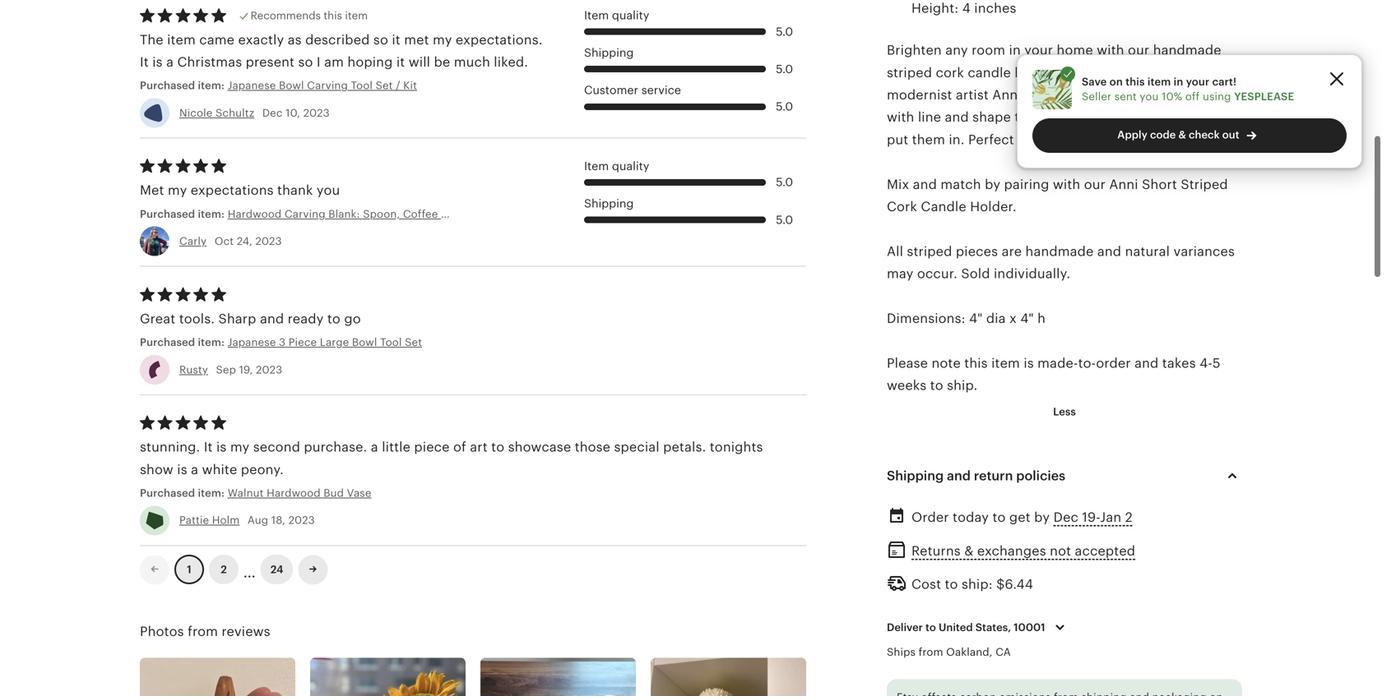 Task type: vqa. For each thing, say whether or not it's contained in the screenshot.
rightmost the from
yes



Task type: locate. For each thing, give the bounding box(es) containing it.
2
[[1125, 511, 1133, 525], [221, 564, 227, 577]]

any
[[946, 43, 968, 58], [1142, 110, 1165, 125]]

0 vertical spatial quality
[[612, 9, 649, 22]]

0 horizontal spatial from
[[188, 625, 218, 640]]

item: for expectations
[[198, 208, 225, 220]]

it left will
[[397, 55, 405, 70]]

2 quality from the top
[[612, 160, 649, 173]]

item quality down customer
[[584, 160, 649, 173]]

your up holders.
[[1025, 43, 1053, 58]]

2 japanese from the top
[[228, 337, 276, 349]]

0 vertical spatial in
[[1009, 43, 1021, 58]]

0 vertical spatial by
[[1127, 65, 1142, 80]]

my right met
[[168, 183, 187, 198]]

1 4" from the left
[[969, 311, 983, 326]]

2 4" from the left
[[1021, 311, 1034, 326]]

from right photos
[[188, 625, 218, 640]]

height: 4 inches
[[912, 1, 1017, 16]]

1 item from the top
[[584, 9, 609, 22]]

customer service
[[584, 84, 681, 97]]

1 horizontal spatial handmade
[[1153, 43, 1222, 58]]

to left go
[[327, 312, 341, 327]]

0 vertical spatial striped
[[887, 65, 932, 80]]

0 vertical spatial shipping
[[584, 47, 634, 59]]

item inside 'the item came exactly as described so it met my expectations. it is a christmas present so i am hoping it will be much liked.'
[[167, 32, 196, 47]]

4 purchased from the top
[[140, 488, 195, 500]]

2 vertical spatial by
[[1034, 511, 1050, 525]]

0 horizontal spatial anni
[[993, 88, 1022, 102]]

19,
[[239, 364, 253, 376]]

0 vertical spatial set
[[376, 80, 393, 92]]

item quality for met my expectations thank you
[[584, 160, 649, 173]]

rusty link
[[179, 364, 208, 376]]

0 vertical spatial any
[[946, 43, 968, 58]]

purchased down show on the left bottom of page
[[140, 488, 195, 500]]

1 item quality from the top
[[584, 9, 649, 22]]

my up be
[[433, 32, 452, 47]]

my inside 'the item came exactly as described so it met my expectations. it is a christmas present so i am hoping it will be much liked.'
[[433, 32, 452, 47]]

mix and match by pairing with our anni short striped cork candle holder.
[[887, 177, 1228, 214]]

striped down brighten
[[887, 65, 932, 80]]

2 item quality from the top
[[584, 160, 649, 173]]

natural
[[1125, 244, 1170, 259]]

purchased down met
[[140, 208, 195, 220]]

2 vertical spatial my
[[230, 440, 250, 455]]

will
[[409, 55, 430, 70]]

perfect
[[969, 132, 1014, 147]]

it
[[392, 32, 401, 47], [397, 55, 405, 70]]

apply code & check out link
[[1033, 119, 1347, 153]]

walnut
[[228, 488, 264, 500]]

is down "stunning."
[[177, 463, 187, 478]]

exchanges
[[978, 544, 1047, 559]]

anni up shape
[[993, 88, 1022, 102]]

striped up occur.
[[907, 244, 952, 259]]

2 vertical spatial a
[[191, 463, 198, 478]]

our up the bauhaus
[[1128, 43, 1150, 58]]

bud
[[324, 488, 344, 500]]

4-
[[1200, 356, 1213, 371]]

2 right the jan
[[1125, 511, 1133, 525]]

a left christmas
[[166, 55, 174, 70]]

1 japanese from the top
[[228, 80, 276, 92]]

in inside save on this item in your cart! seller sent you 10% off using yesplease
[[1174, 76, 1184, 88]]

shipping up order
[[887, 469, 944, 484]]

by right get
[[1034, 511, 1050, 525]]

2023
[[303, 107, 330, 119], [255, 235, 282, 248], [256, 364, 282, 376], [288, 515, 315, 527]]

to-
[[1078, 356, 1096, 371]]

order down "if" on the bottom of page
[[1015, 593, 1043, 605]]

1 vertical spatial a
[[371, 440, 378, 455]]

a left little
[[371, 440, 378, 455]]

4 5.0 from the top
[[776, 176, 793, 189]]

0 horizontal spatial order
[[1015, 593, 1043, 605]]

rusty
[[179, 364, 208, 376]]

2 horizontal spatial by
[[1127, 65, 1142, 80]]

0 vertical spatial candle
[[968, 65, 1011, 80]]

item quality
[[584, 9, 649, 22], [584, 160, 649, 173]]

1 horizontal spatial your
[[1025, 43, 1053, 58]]

to inside dropdown button
[[926, 622, 936, 634]]

1 5.0 from the top
[[776, 25, 793, 38]]

0 horizontal spatial a
[[166, 55, 174, 70]]

sep
[[216, 364, 236, 376]]

1 horizontal spatial bowl
[[352, 337, 377, 349]]

2 purchased from the top
[[140, 208, 195, 220]]

0 horizontal spatial tool
[[351, 80, 373, 92]]

deliver
[[887, 622, 923, 634]]

tool right the 'large'
[[380, 337, 402, 349]]

and left butter
[[478, 208, 497, 220]]

to up apply
[[1125, 110, 1138, 125]]

item inside save on this item in your cart! seller sent you 10% off using yesplease
[[1148, 76, 1171, 88]]

purchased for met my expectations thank you
[[140, 208, 195, 220]]

item: for is
[[198, 488, 225, 500]]

1 vertical spatial dec
[[1054, 511, 1079, 525]]

1 purchased from the top
[[140, 80, 195, 92]]

0 vertical spatial it
[[140, 55, 149, 70]]

1 vertical spatial japanese
[[228, 337, 276, 349]]

a left white
[[191, 463, 198, 478]]

in inside "brighten any room in your home with our handmade striped cork candle holders. inspired by bauhaus modernist artist anni albers, these candle holders play with line and shape to add character to any room you put them in. perfect for pillar candles."
[[1009, 43, 1021, 58]]

1 horizontal spatial anni
[[1110, 177, 1139, 192]]

peony.
[[241, 463, 284, 478]]

4" left dia
[[969, 311, 983, 326]]

by up holder. on the top of the page
[[985, 177, 1001, 192]]

to down 'note'
[[930, 379, 944, 393]]

1 vertical spatial hardwood
[[267, 488, 321, 500]]

& inside button
[[965, 544, 974, 559]]

1 vertical spatial set
[[405, 337, 422, 349]]

this for seller
[[1126, 76, 1145, 88]]

in.
[[949, 132, 965, 147]]

these
[[1074, 88, 1109, 102]]

this inside please note this item is made-to-order and takes 4-5 weeks to ship.
[[965, 356, 988, 371]]

item down customer
[[584, 160, 609, 173]]

1 vertical spatial item quality
[[584, 160, 649, 173]]

order
[[1096, 356, 1131, 371], [1015, 593, 1043, 605]]

0 vertical spatial from
[[188, 625, 218, 640]]

1 vertical spatial in
[[1174, 76, 1184, 88]]

carving down the thank
[[285, 208, 326, 220]]

great
[[140, 312, 176, 327]]

order today to get by dec 19-jan 2
[[912, 511, 1133, 525]]

my inside 'stunning. it is my second purchase. a little piece of art to showcase those special petals. tonights show is a white peony.'
[[230, 440, 250, 455]]

1 vertical spatial room
[[1168, 110, 1202, 125]]

striped inside "brighten any room in your home with our handmade striped cork candle holders. inspired by bauhaus modernist artist anni albers, these candle holders play with line and shape to add character to any room you put them in. perfect for pillar candles."
[[887, 65, 932, 80]]

1 vertical spatial handmade
[[1026, 244, 1094, 259]]

petals.
[[663, 440, 706, 455]]

1 vertical spatial 2
[[221, 564, 227, 577]]

special
[[614, 440, 660, 455]]

dec left 10,
[[262, 107, 283, 119]]

item up 10%
[[1148, 76, 1171, 88]]

from
[[188, 625, 218, 640], [919, 647, 944, 659]]

by right on
[[1127, 65, 1142, 80]]

carving down am
[[307, 80, 348, 92]]

item: down "tools."
[[198, 337, 225, 349]]

tool down hoping
[[351, 80, 373, 92]]

by inside "brighten any room in your home with our handmade striped cork candle holders. inspired by bauhaus modernist artist anni albers, these candle holders play with line and shape to add character to any room you put them in. perfect for pillar candles."
[[1127, 65, 1142, 80]]

this
[[324, 9, 342, 22], [1126, 76, 1145, 88], [965, 356, 988, 371]]

0 vertical spatial hardwood
[[228, 208, 282, 220]]

bauhaus
[[1146, 65, 1200, 80]]

may
[[887, 267, 914, 282]]

off
[[1186, 91, 1200, 103]]

states,
[[976, 622, 1011, 634]]

to right art
[[491, 440, 505, 455]]

1 vertical spatial order
[[1015, 593, 1043, 605]]

japanese up nicole schultz dec 10, 2023 on the left top
[[228, 80, 276, 92]]

shipping for met my expectations thank you
[[584, 197, 634, 210]]

this up 'sent'
[[1126, 76, 1145, 88]]

hardwood up 18,
[[267, 488, 321, 500]]

shipping right knife
[[584, 197, 634, 210]]

purchased for great tools. sharp and ready to go
[[140, 337, 195, 349]]

bowl down go
[[352, 337, 377, 349]]

it up white
[[204, 440, 213, 455]]

shipping for the item came exactly as described so it met my expectations. it is a christmas present so i am hoping it will be much liked.
[[584, 47, 634, 59]]

any up the code
[[1142, 110, 1165, 125]]

1 quality from the top
[[612, 9, 649, 22]]

anni inside mix and match by pairing with our anni short striped cork candle holder.
[[1110, 177, 1139, 192]]

1 vertical spatial candle
[[1113, 88, 1156, 102]]

1 vertical spatial your
[[1186, 76, 1210, 88]]

please note this item is made-to-order and takes 4-5 weeks to ship.
[[887, 356, 1221, 393]]

today
[[953, 511, 989, 525]]

0 vertical spatial our
[[1128, 43, 1150, 58]]

by inside mix and match by pairing with our anni short striped cork candle holder.
[[985, 177, 1001, 192]]

0 horizontal spatial any
[[946, 43, 968, 58]]

purchased item: hardwood carving blank: spoon, coffee spoon and butter knife
[[140, 208, 562, 220]]

the item came exactly as described so it met my expectations. it is a christmas present so i am hoping it will be much liked.
[[140, 32, 543, 70]]

set left /
[[376, 80, 393, 92]]

so left the i
[[298, 55, 313, 70]]

it down the
[[140, 55, 149, 70]]

go
[[344, 312, 361, 327]]

2 horizontal spatial your
[[1186, 76, 1210, 88]]

1 horizontal spatial so
[[374, 32, 388, 47]]

2 horizontal spatial my
[[433, 32, 452, 47]]

and up purchased item: japanese 3 piece large bowl tool set
[[260, 312, 284, 327]]

it left met
[[392, 32, 401, 47]]

2 vertical spatial your
[[988, 593, 1012, 605]]

with down cost to ship: $ 6.44
[[963, 593, 985, 605]]

1 horizontal spatial in
[[1174, 76, 1184, 88]]

you inside "brighten any room in your home with our handmade striped cork candle holders. inspired by bauhaus modernist artist anni albers, these candle holders play with line and shape to add character to any room you put them in. perfect for pillar candles."
[[1206, 110, 1229, 125]]

to inside 'stunning. it is my second purchase. a little piece of art to showcase those special petals. tonights show is a white peony.'
[[491, 440, 505, 455]]

0 vertical spatial this
[[324, 9, 342, 22]]

you inside save on this item in your cart! seller sent you 10% off using yesplease
[[1140, 91, 1159, 103]]

1 vertical spatial anni
[[1110, 177, 1139, 192]]

united
[[939, 622, 973, 634]]

18,
[[271, 515, 286, 527]]

2 item from the top
[[584, 160, 609, 173]]

1 vertical spatial shipping
[[584, 197, 634, 210]]

1 vertical spatial striped
[[907, 244, 952, 259]]

0 vertical spatial a
[[166, 55, 174, 70]]

quality up customer service
[[612, 9, 649, 22]]

0 horizontal spatial handmade
[[1026, 244, 1094, 259]]

0 horizontal spatial 2
[[221, 564, 227, 577]]

to left united
[[926, 622, 936, 634]]

1 vertical spatial by
[[985, 177, 1001, 192]]

1 vertical spatial this
[[1126, 76, 1145, 88]]

0 horizontal spatial 4"
[[969, 311, 983, 326]]

24
[[271, 564, 283, 577]]

1 horizontal spatial it
[[204, 440, 213, 455]]

handmade inside all striped pieces are handmade and natural variances may occur. sold individually.
[[1026, 244, 1094, 259]]

and left natural
[[1098, 244, 1122, 259]]

you down using at the top of the page
[[1206, 110, 1229, 125]]

your down $
[[988, 593, 1012, 605]]

and left takes
[[1135, 356, 1159, 371]]

from right ships
[[919, 647, 944, 659]]

our inside "brighten any room in your home with our handmade striped cork candle holders. inspired by bauhaus modernist artist anni albers, these candle holders play with line and shape to add character to any room you put them in. perfect for pillar candles."
[[1128, 43, 1150, 58]]

item for the item came exactly as described so it met my expectations. it is a christmas present so i am hoping it will be much liked.
[[584, 9, 609, 22]]

from for reviews
[[188, 625, 218, 640]]

occur.
[[917, 267, 958, 282]]

2 vertical spatial shipping
[[887, 469, 944, 484]]

1 vertical spatial item
[[584, 160, 609, 173]]

1 horizontal spatial any
[[1142, 110, 1165, 125]]

0 horizontal spatial by
[[985, 177, 1001, 192]]

item up customer
[[584, 9, 609, 22]]

item: down christmas
[[198, 80, 225, 92]]

1 horizontal spatial order
[[1096, 356, 1131, 371]]

3 item: from the top
[[198, 337, 225, 349]]

character
[[1060, 110, 1122, 125]]

art
[[470, 440, 488, 455]]

order inside but please contact me if you have problems with your order
[[1015, 593, 1043, 605]]

0 horizontal spatial candle
[[968, 65, 1011, 80]]

1 horizontal spatial my
[[230, 440, 250, 455]]

handmade inside "brighten any room in your home with our handmade striped cork candle holders. inspired by bauhaus modernist artist anni albers, these candle holders play with line and shape to add character to any room you put them in. perfect for pillar candles."
[[1153, 43, 1222, 58]]

1 horizontal spatial candle
[[1113, 88, 1156, 102]]

quality down customer service
[[612, 160, 649, 173]]

contact
[[968, 578, 1008, 590]]

and left return
[[947, 469, 971, 484]]

with right pairing in the top of the page
[[1053, 177, 1081, 192]]

19-
[[1082, 511, 1100, 525]]

japanese
[[228, 80, 276, 92], [228, 337, 276, 349]]

0 vertical spatial my
[[433, 32, 452, 47]]

and inside all striped pieces are handmade and natural variances may occur. sold individually.
[[1098, 244, 1122, 259]]

3 purchased from the top
[[140, 337, 195, 349]]

2 horizontal spatial this
[[1126, 76, 1145, 88]]

2 left …
[[221, 564, 227, 577]]

spoon
[[441, 208, 475, 220]]

bowl up 10,
[[279, 80, 304, 92]]

this up described
[[324, 9, 342, 22]]

0 horizontal spatial in
[[1009, 43, 1021, 58]]

pattie
[[179, 515, 209, 527]]

candle
[[968, 65, 1011, 80], [1113, 88, 1156, 102]]

1 horizontal spatial &
[[1179, 129, 1186, 141]]

item for met my expectations thank you
[[584, 160, 609, 173]]

1 horizontal spatial 2
[[1125, 511, 1133, 525]]

4 item: from the top
[[198, 488, 225, 500]]

dec left 19-
[[1054, 511, 1079, 525]]

handmade
[[1153, 43, 1222, 58], [1026, 244, 1094, 259]]

4" right x
[[1021, 311, 1034, 326]]

japanese down the great tools. sharp and ready to go
[[228, 337, 276, 349]]

0 vertical spatial handmade
[[1153, 43, 1222, 58]]

spoon,
[[363, 208, 400, 220]]

0 horizontal spatial our
[[1084, 177, 1106, 192]]

0 vertical spatial item quality
[[584, 9, 649, 22]]

item right the
[[167, 32, 196, 47]]

vase
[[347, 488, 372, 500]]

& right returns
[[965, 544, 974, 559]]

second
[[253, 440, 300, 455]]

with up put
[[887, 110, 915, 125]]

is left made-
[[1024, 356, 1034, 371]]

it inside 'stunning. it is my second purchase. a little piece of art to showcase those special petals. tonights show is a white peony.'
[[204, 440, 213, 455]]

anni
[[993, 88, 1022, 102], [1110, 177, 1139, 192]]

my up white
[[230, 440, 250, 455]]

shipping up customer
[[584, 47, 634, 59]]

purchased down great
[[140, 337, 195, 349]]

1 horizontal spatial from
[[919, 647, 944, 659]]

you up 'blank:'
[[317, 183, 340, 198]]

is
[[152, 55, 163, 70], [1024, 356, 1034, 371], [216, 440, 227, 455], [177, 463, 187, 478]]

purchased up nicole
[[140, 80, 195, 92]]

2 item: from the top
[[198, 208, 225, 220]]

your inside save on this item in your cart! seller sent you 10% off using yesplease
[[1186, 76, 1210, 88]]

0 vertical spatial anni
[[993, 88, 1022, 102]]

is inside please note this item is made-to-order and takes 4-5 weeks to ship.
[[1024, 356, 1034, 371]]

anni left short
[[1110, 177, 1139, 192]]

apply code & check out
[[1118, 129, 1240, 141]]

our down candles.
[[1084, 177, 1106, 192]]

to inside please note this item is made-to-order and takes 4-5 weeks to ship.
[[930, 379, 944, 393]]

and
[[945, 110, 969, 125], [913, 177, 937, 192], [478, 208, 497, 220], [1098, 244, 1122, 259], [260, 312, 284, 327], [1135, 356, 1159, 371], [947, 469, 971, 484]]

1 horizontal spatial our
[[1128, 43, 1150, 58]]

0 vertical spatial order
[[1096, 356, 1131, 371]]

item: up oct at left top
[[198, 208, 225, 220]]

ship.
[[947, 379, 978, 393]]

in up holders.
[[1009, 43, 1021, 58]]

you right "if" on the bottom of page
[[1040, 578, 1059, 590]]

10,
[[286, 107, 300, 119]]

this for order
[[965, 356, 988, 371]]

you left 10%
[[1140, 91, 1159, 103]]

stunning. it is my second purchase. a little piece of art to showcase those special petals. tonights show is a white peony.
[[140, 440, 763, 478]]

candle right 'seller'
[[1113, 88, 1156, 102]]

is down the
[[152, 55, 163, 70]]

variances
[[1174, 244, 1235, 259]]

your up off
[[1186, 76, 1210, 88]]

with
[[1097, 43, 1125, 58], [887, 110, 915, 125], [1053, 177, 1081, 192], [963, 593, 985, 605]]

in up 10%
[[1174, 76, 1184, 88]]

10001
[[1014, 622, 1046, 634]]

set right the 'large'
[[405, 337, 422, 349]]

1 item: from the top
[[198, 80, 225, 92]]

this inside save on this item in your cart! seller sent you 10% off using yesplease
[[1126, 76, 1145, 88]]

0 horizontal spatial your
[[988, 593, 1012, 605]]

0 vertical spatial dec
[[262, 107, 283, 119]]

candle up artist
[[968, 65, 1011, 80]]

seller
[[1082, 91, 1112, 103]]

0 vertical spatial room
[[972, 43, 1006, 58]]

candles.
[[1075, 132, 1129, 147]]

item: down white
[[198, 488, 225, 500]]

item down x
[[992, 356, 1020, 371]]

0 vertical spatial 2
[[1125, 511, 1133, 525]]

1 vertical spatial quality
[[612, 160, 649, 173]]

shipping and return policies
[[887, 469, 1066, 484]]

walnut hardwood bud vase link
[[228, 486, 561, 501]]

return
[[974, 469, 1013, 484]]

0 vertical spatial tool
[[351, 80, 373, 92]]

but please contact me if you have problems with your order
[[911, 578, 1087, 605]]

by
[[1127, 65, 1142, 80], [985, 177, 1001, 192], [1034, 511, 1050, 525]]

1 vertical spatial from
[[919, 647, 944, 659]]

ships from oakland, ca
[[887, 647, 1011, 659]]

height:
[[912, 1, 959, 16]]

so up hoping
[[374, 32, 388, 47]]

rusty sep 19, 2023
[[179, 364, 282, 376]]

carly link
[[179, 235, 207, 248]]

save
[[1082, 76, 1107, 88]]

oct
[[215, 235, 234, 248]]

shipping inside dropdown button
[[887, 469, 944, 484]]

0 horizontal spatial &
[[965, 544, 974, 559]]

to left get
[[993, 511, 1006, 525]]

get
[[1010, 511, 1031, 525]]

1 horizontal spatial a
[[191, 463, 198, 478]]

set
[[376, 80, 393, 92], [405, 337, 422, 349]]

1 horizontal spatial this
[[965, 356, 988, 371]]

any up cork at the top right of page
[[946, 43, 968, 58]]

0 vertical spatial bowl
[[279, 80, 304, 92]]



Task type: describe. For each thing, give the bounding box(es) containing it.
showcase
[[508, 440, 571, 455]]

kit
[[403, 80, 417, 92]]

1
[[187, 564, 192, 577]]

match
[[941, 177, 981, 192]]

japanese for and
[[228, 337, 276, 349]]

from for oakland,
[[919, 647, 944, 659]]

1 horizontal spatial dec
[[1054, 511, 1079, 525]]

less button
[[1041, 397, 1089, 427]]

show
[[140, 463, 174, 478]]

apply
[[1118, 129, 1148, 141]]

0 horizontal spatial bowl
[[279, 80, 304, 92]]

me
[[1011, 578, 1028, 590]]

item quality for the item came exactly as described so it met my expectations. it is a christmas present so i am hoping it will be much liked.
[[584, 9, 649, 22]]

pattie holm aug 18, 2023
[[179, 515, 315, 527]]

2023 right the "24,"
[[255, 235, 282, 248]]

please
[[887, 356, 928, 371]]

check
[[1189, 129, 1220, 141]]

brighten
[[887, 43, 942, 58]]

those
[[575, 440, 611, 455]]

short
[[1142, 177, 1178, 192]]

piece
[[414, 440, 450, 455]]

5 5.0 from the top
[[776, 214, 793, 227]]

met
[[140, 183, 164, 198]]

save on this item in your cart! seller sent you 10% off using yesplease
[[1082, 76, 1295, 103]]

returns
[[912, 544, 961, 559]]

dimensions:
[[887, 311, 966, 326]]

you inside but please contact me if you have problems with your order
[[1040, 578, 1059, 590]]

h
[[1038, 311, 1046, 326]]

them
[[912, 132, 945, 147]]

photos from reviews
[[140, 625, 270, 640]]

schultz
[[216, 107, 254, 119]]

1 vertical spatial any
[[1142, 110, 1165, 125]]

all
[[887, 244, 904, 259]]

item up described
[[345, 9, 368, 22]]

1 vertical spatial carving
[[285, 208, 326, 220]]

put
[[887, 132, 909, 147]]

0 horizontal spatial so
[[298, 55, 313, 70]]

for
[[1018, 132, 1036, 147]]

quality for met my expectations thank you
[[612, 160, 649, 173]]

please
[[931, 578, 965, 590]]

inspired
[[1071, 65, 1123, 80]]

albers,
[[1025, 88, 1070, 102]]

butter
[[500, 208, 532, 220]]

recommends
[[251, 9, 321, 22]]

purchased for stunning. it is my second purchase. a little piece of art to showcase those special petals. tonights show is a white peony.
[[140, 488, 195, 500]]

1 horizontal spatial by
[[1034, 511, 1050, 525]]

came
[[199, 32, 235, 47]]

met my expectations thank you
[[140, 183, 340, 198]]

sold
[[961, 267, 990, 282]]

holder.
[[970, 200, 1017, 214]]

japanese 3 piece large bowl tool set link
[[228, 335, 561, 350]]

white
[[202, 463, 237, 478]]

cost to ship: $ 6.44
[[912, 578, 1034, 592]]

yesplease
[[1234, 91, 1295, 103]]

with inside mix and match by pairing with our anni short striped cork candle holder.
[[1053, 177, 1081, 192]]

sharp
[[218, 312, 256, 327]]

nicole schultz link
[[179, 107, 254, 119]]

have
[[1062, 578, 1087, 590]]

0 vertical spatial it
[[392, 32, 401, 47]]

quality for the item came exactly as described so it met my expectations. it is a christmas present so i am hoping it will be much liked.
[[612, 9, 649, 22]]

i
[[317, 55, 321, 70]]

4
[[962, 1, 971, 16]]

recommends this item
[[251, 9, 368, 22]]

…
[[244, 558, 256, 582]]

sent
[[1115, 91, 1137, 103]]

6.44
[[1005, 578, 1034, 592]]

knife
[[535, 208, 562, 220]]

pillar
[[1040, 132, 1072, 147]]

0 horizontal spatial room
[[972, 43, 1006, 58]]

play
[[1212, 88, 1238, 102]]

purchased for the item came exactly as described so it met my expectations. it is a christmas present so i am hoping it will be much liked.
[[140, 80, 195, 92]]

hardwood carving blank: spoon, coffee spoon and butter knife link
[[228, 207, 562, 222]]

x
[[1010, 311, 1017, 326]]

0 vertical spatial carving
[[307, 80, 348, 92]]

2023 right 19,
[[256, 364, 282, 376]]

carly oct 24, 2023
[[179, 235, 282, 248]]

photos
[[140, 625, 184, 640]]

2 5.0 from the top
[[776, 63, 793, 76]]

0 vertical spatial &
[[1179, 129, 1186, 141]]

holders.
[[1015, 65, 1067, 80]]

1 horizontal spatial room
[[1168, 110, 1202, 125]]

0 horizontal spatial set
[[376, 80, 393, 92]]

expectations.
[[456, 32, 543, 47]]

our inside mix and match by pairing with our anni short striped cork candle holder.
[[1084, 177, 1106, 192]]

item inside please note this item is made-to-order and takes 4-5 weeks to ship.
[[992, 356, 1020, 371]]

striped inside all striped pieces are handmade and natural variances may occur. sold individually.
[[907, 244, 952, 259]]

is up white
[[216, 440, 227, 455]]

striped
[[1181, 177, 1228, 192]]

to left add
[[1015, 110, 1028, 125]]

item: for came
[[198, 80, 225, 92]]

carly
[[179, 235, 207, 248]]

2023 right 18,
[[288, 515, 315, 527]]

1 vertical spatial my
[[168, 183, 187, 198]]

a inside 'the item came exactly as described so it met my expectations. it is a christmas present so i am hoping it will be much liked.'
[[166, 55, 174, 70]]

oakland,
[[946, 647, 993, 659]]

dimensions: 4" dia x 4" h
[[887, 311, 1046, 326]]

nicole
[[179, 107, 213, 119]]

it inside 'the item came exactly as described so it met my expectations. it is a christmas present so i am hoping it will be much liked.'
[[140, 55, 149, 70]]

expectations
[[191, 183, 274, 198]]

deliver to united states, 10001 button
[[875, 611, 1083, 646]]

returns & exchanges not accepted
[[912, 544, 1136, 559]]

your inside but please contact me if you have problems with your order
[[988, 593, 1012, 605]]

1 vertical spatial bowl
[[352, 337, 377, 349]]

0 horizontal spatial this
[[324, 9, 342, 22]]

hoping
[[348, 55, 393, 70]]

and inside please note this item is made-to-order and takes 4-5 weeks to ship.
[[1135, 356, 1159, 371]]

brighten any room in your home with our handmade striped cork candle holders. inspired by bauhaus modernist artist anni albers, these candle holders play with line and shape to add character to any room you put them in. perfect for pillar candles.
[[887, 43, 1238, 147]]

1 vertical spatial tool
[[380, 337, 402, 349]]

1 vertical spatial it
[[397, 55, 405, 70]]

purchase.
[[304, 440, 367, 455]]

holm
[[212, 515, 240, 527]]

problems
[[911, 593, 960, 605]]

your inside "brighten any room in your home with our handmade striped cork candle holders. inspired by bauhaus modernist artist anni albers, these candle holders play with line and shape to add character to any room you put them in. perfect for pillar candles."
[[1025, 43, 1053, 58]]

to up problems
[[945, 578, 958, 592]]

japanese for exactly
[[228, 80, 276, 92]]

cork
[[887, 200, 918, 214]]

item: for sharp
[[198, 337, 225, 349]]

as
[[288, 32, 302, 47]]

blank:
[[329, 208, 360, 220]]

piece
[[289, 337, 317, 349]]

code
[[1150, 129, 1176, 141]]

shape
[[973, 110, 1011, 125]]

if
[[1031, 578, 1037, 590]]

with up the inspired
[[1097, 43, 1125, 58]]

christmas
[[177, 55, 242, 70]]

ship:
[[962, 578, 993, 592]]

pattie holm link
[[179, 515, 240, 527]]

and inside mix and match by pairing with our anni short striped cork candle holder.
[[913, 177, 937, 192]]

order inside please note this item is made-to-order and takes 4-5 weeks to ship.
[[1096, 356, 1131, 371]]

and inside dropdown button
[[947, 469, 971, 484]]

and inside "brighten any room in your home with our handmade striped cork candle holders. inspired by bauhaus modernist artist anni albers, these candle holders play with line and shape to add character to any room you put them in. perfect for pillar candles."
[[945, 110, 969, 125]]

2 horizontal spatial a
[[371, 440, 378, 455]]

with inside but please contact me if you have problems with your order
[[963, 593, 985, 605]]

anni inside "brighten any room in your home with our handmade striped cork candle holders. inspired by bauhaus modernist artist anni albers, these candle holders play with line and shape to add character to any room you put them in. perfect for pillar candles."
[[993, 88, 1022, 102]]

not
[[1050, 544, 1072, 559]]

3 5.0 from the top
[[776, 100, 793, 113]]

is inside 'the item came exactly as described so it met my expectations. it is a christmas present so i am hoping it will be much liked.'
[[152, 55, 163, 70]]

2023 right 10,
[[303, 107, 330, 119]]

dia
[[987, 311, 1006, 326]]

cart!
[[1213, 76, 1237, 88]]

of
[[453, 440, 466, 455]]

order
[[912, 511, 949, 525]]



